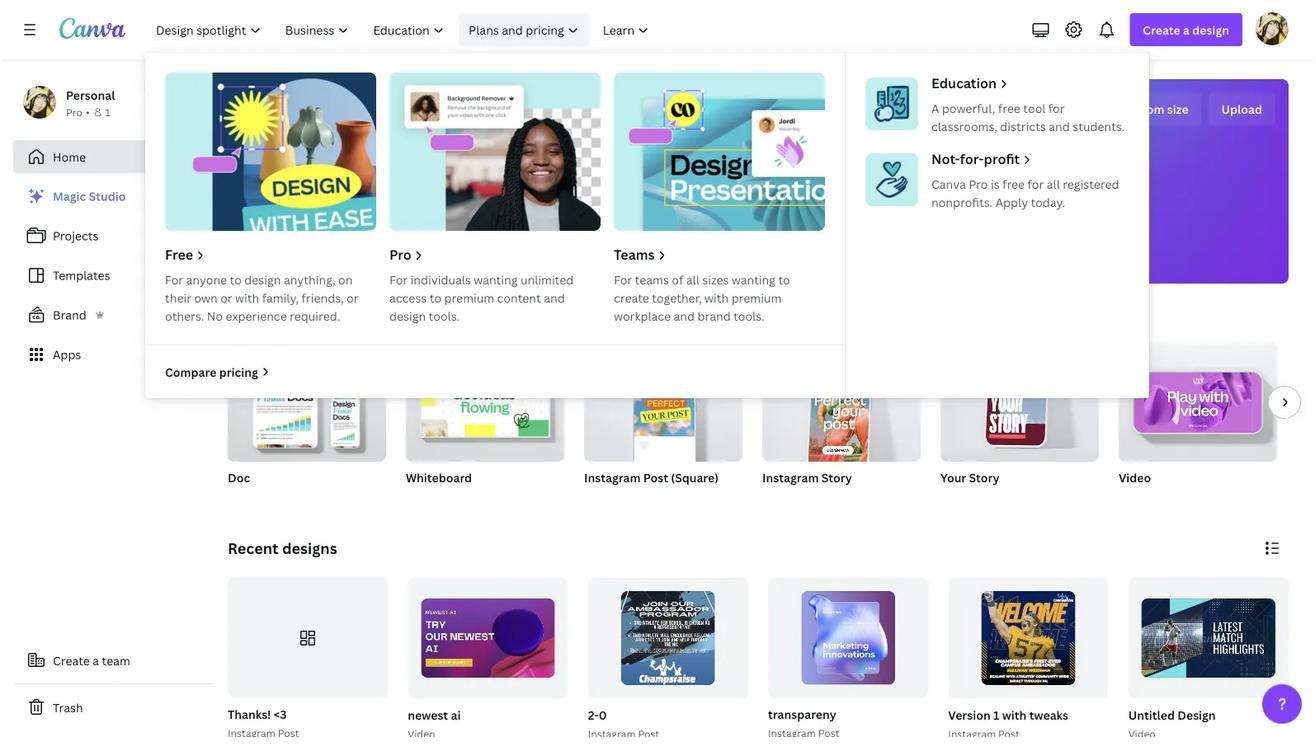 Task type: describe. For each thing, give the bounding box(es) containing it.
1 or from the left
[[221, 290, 232, 306]]

canva pro is free for all registered nonprofits. apply today.
[[932, 176, 1120, 210]]

recent designs
[[228, 539, 337, 559]]

design inside for individuals wanting unlimited access to premium content and design tools.
[[390, 308, 426, 324]]

transpareny
[[768, 708, 837, 723]]

pro inside canva pro is free for all registered nonprofits. apply today.
[[969, 176, 988, 192]]

together,
[[652, 290, 702, 306]]

group for doc
[[228, 343, 386, 462]]

home
[[53, 149, 86, 165]]

brand link
[[13, 299, 215, 332]]

all inside for teams of all sizes wanting to create together, with premium workplace and brand tools.
[[687, 272, 700, 288]]

for for free
[[165, 272, 183, 288]]

top level navigation element
[[145, 13, 1150, 399]]

free inside the a powerful, free tool for classrooms, districts and students.
[[999, 100, 1021, 116]]

presentations
[[633, 257, 700, 271]]

1 of 12
[[525, 680, 557, 691]]

magic studio link
[[13, 180, 215, 213]]

doc group
[[228, 343, 386, 507]]

your story group
[[941, 334, 1099, 507]]

districts
[[1001, 118, 1047, 134]]

custom size
[[1121, 101, 1189, 117]]

12
[[547, 680, 557, 691]]

to inside for individuals wanting unlimited access to premium content and design tools.
[[430, 290, 442, 306]]

newest ai button
[[408, 706, 461, 726]]

unlimited
[[521, 272, 574, 288]]

with for teams
[[705, 290, 729, 306]]

templates
[[53, 268, 110, 284]]

upload button
[[1209, 92, 1276, 125]]

your story
[[941, 470, 1000, 486]]

for-
[[961, 150, 984, 168]]

ai
[[451, 708, 461, 723]]

instagram post (square) group
[[584, 343, 743, 507]]

presentations button
[[633, 198, 700, 284]]

friends,
[[302, 290, 344, 306]]

own
[[194, 290, 218, 306]]

projects
[[53, 228, 99, 244]]

videos button
[[831, 198, 871, 284]]

size
[[1168, 101, 1189, 117]]

templates link
[[13, 259, 215, 292]]

might
[[258, 310, 300, 330]]

custom
[[1121, 101, 1165, 117]]

post
[[644, 470, 669, 486]]

nonprofits.
[[932, 194, 993, 210]]

and inside for individuals wanting unlimited access to premium content and design tools.
[[544, 290, 565, 306]]

powerful,
[[942, 100, 996, 116]]

and inside for teams of all sizes wanting to create together, with premium workplace and brand tools.
[[674, 308, 695, 324]]

design
[[1178, 708, 1216, 723]]

whiteboard
[[406, 470, 472, 486]]

0 vertical spatial you
[[702, 98, 751, 134]]

2 1080 from the left
[[619, 492, 644, 505]]

2-0
[[588, 708, 607, 723]]

for inside button
[[371, 257, 387, 271]]

for you button
[[369, 198, 409, 284]]

is
[[991, 176, 1000, 192]]

profit
[[984, 150, 1020, 168]]

plans and pricing menu
[[145, 53, 1150, 399]]

you
[[228, 310, 255, 330]]

apps
[[53, 347, 81, 363]]

canva
[[932, 176, 966, 192]]

stephanie aranda image
[[1256, 12, 1289, 45]]

content
[[497, 290, 541, 306]]

story for instagram story
[[822, 470, 852, 486]]

a powerful, free tool for classrooms, districts and students.
[[932, 100, 1125, 134]]

a for team
[[93, 653, 99, 669]]

trash
[[53, 700, 83, 716]]

1 for 1
[[105, 105, 111, 119]]

newest
[[408, 708, 448, 723]]

thanks!
[[228, 708, 271, 723]]

plans and pricing button
[[458, 13, 590, 46]]

group for instagram story
[[763, 343, 921, 472]]

2 horizontal spatial 1
[[994, 708, 1000, 723]]

×
[[612, 492, 616, 505]]

tweaks
[[1030, 708, 1069, 723]]

create for create a design
[[1144, 22, 1181, 38]]

required.
[[290, 308, 340, 324]]

recent
[[228, 539, 279, 559]]

for individuals wanting unlimited access to premium content and design tools.
[[390, 272, 574, 324]]

design inside for anyone to design anything, on their own or with family, friends, or others. no experience required.
[[245, 272, 281, 288]]

not-for-profit
[[932, 150, 1020, 168]]

create a design
[[1144, 22, 1230, 38]]

tools. inside for teams of all sizes wanting to create together, with premium workplace and brand tools.
[[734, 308, 765, 324]]

design inside "dropdown button"
[[1193, 22, 1230, 38]]

pricing inside menu
[[219, 364, 258, 380]]

workplace
[[614, 308, 671, 324]]

upload
[[1222, 101, 1263, 117]]

version 1 with tweaks
[[949, 708, 1069, 723]]

wanting inside for teams of all sizes wanting to create together, with premium workplace and brand tools.
[[732, 272, 776, 288]]

for you
[[371, 257, 407, 271]]

tool
[[1024, 100, 1046, 116]]

<3
[[274, 708, 287, 723]]

doc
[[228, 470, 250, 486]]

story for your story
[[969, 470, 1000, 486]]

teams
[[614, 246, 655, 264]]

you inside button
[[389, 257, 407, 271]]

compare
[[165, 364, 217, 380]]

teams
[[635, 272, 669, 288]]

premium inside for individuals wanting unlimited access to premium content and design tools.
[[444, 290, 495, 306]]

version
[[949, 708, 991, 723]]

on
[[338, 272, 353, 288]]

their
[[165, 290, 192, 306]]

instagram story
[[763, 470, 852, 486]]

try...
[[362, 310, 394, 330]]

2-
[[588, 708, 599, 723]]

free
[[165, 246, 193, 264]]

for teams of all sizes wanting to create together, with premium workplace and brand tools.
[[614, 272, 791, 324]]

instagram for instagram post (square) 1080 × 1080 px
[[584, 470, 641, 486]]

2 or from the left
[[347, 290, 359, 306]]

to inside for anyone to design anything, on their own or with family, friends, or others. no experience required.
[[230, 272, 242, 288]]

plans and pricing
[[469, 22, 564, 38]]



Task type: locate. For each thing, give the bounding box(es) containing it.
of left 12
[[533, 680, 545, 691]]

to down individuals
[[430, 290, 442, 306]]

0 vertical spatial for
[[1049, 100, 1065, 116]]

0 vertical spatial all
[[1047, 176, 1060, 192]]

pro left •
[[66, 105, 82, 119]]

tools. inside for individuals wanting unlimited access to premium content and design tools.
[[429, 308, 460, 324]]

to inside for teams of all sizes wanting to create together, with premium workplace and brand tools.
[[779, 272, 791, 288]]

2 premium from the left
[[732, 290, 782, 306]]

wanting right sizes
[[732, 272, 776, 288]]

create a team button
[[13, 645, 215, 678]]

1 vertical spatial of
[[533, 680, 545, 691]]

a
[[1184, 22, 1190, 38], [93, 653, 99, 669]]

0 vertical spatial pro
[[66, 105, 82, 119]]

1 premium from the left
[[444, 290, 495, 306]]

pro for pro •
[[66, 105, 82, 119]]

1 vertical spatial pricing
[[219, 364, 258, 380]]

story inside "group"
[[822, 470, 852, 486]]

premium down individuals
[[444, 290, 495, 306]]

0 vertical spatial of
[[672, 272, 684, 288]]

individuals
[[411, 272, 471, 288]]

1 1080 from the left
[[584, 492, 609, 505]]

1 horizontal spatial 1080
[[619, 492, 644, 505]]

apps link
[[13, 338, 215, 371]]

create up custom size dropdown button
[[1144, 22, 1181, 38]]

studio
[[89, 189, 126, 204]]

pricing inside "popup button"
[[526, 22, 564, 38]]

create inside "dropdown button"
[[1144, 22, 1181, 38]]

instagram inside "group"
[[763, 470, 819, 486]]

videos
[[835, 257, 867, 271]]

1 wanting from the left
[[474, 272, 518, 288]]

what
[[578, 98, 648, 134]]

for for not-for-profit
[[1028, 176, 1044, 192]]

group for video
[[1119, 337, 1278, 462]]

(square)
[[671, 470, 719, 486]]

1 instagram from the left
[[584, 470, 641, 486]]

2 wanting from the left
[[732, 272, 776, 288]]

with for free
[[235, 290, 259, 306]]

pro for pro
[[390, 246, 412, 264]]

1080
[[584, 492, 609, 505], [619, 492, 644, 505]]

classrooms,
[[932, 118, 998, 134]]

pro up access
[[390, 246, 412, 264]]

0
[[599, 708, 607, 723]]

0 horizontal spatial for
[[1028, 176, 1044, 192]]

and inside "popup button"
[[502, 22, 523, 38]]

0 vertical spatial pricing
[[526, 22, 564, 38]]

1 story from the left
[[822, 470, 852, 486]]

want
[[304, 310, 339, 330]]

or
[[221, 290, 232, 306], [347, 290, 359, 306]]

1 right •
[[105, 105, 111, 119]]

a
[[932, 100, 940, 116]]

1 vertical spatial pro
[[969, 176, 988, 192]]

1080 left ×
[[584, 492, 609, 505]]

0 horizontal spatial pricing
[[219, 364, 258, 380]]

and inside the a powerful, free tool for classrooms, districts and students.
[[1049, 118, 1070, 134]]

1 vertical spatial for
[[1028, 176, 1044, 192]]

with up experience
[[235, 290, 259, 306]]

untitled design
[[1129, 708, 1216, 723]]

0 horizontal spatial instagram
[[584, 470, 641, 486]]

list containing magic studio
[[13, 180, 215, 371]]

free up "apply"
[[1003, 176, 1025, 192]]

premium right together,
[[732, 290, 782, 306]]

0 horizontal spatial pro
[[66, 105, 82, 119]]

0 horizontal spatial tools.
[[429, 308, 460, 324]]

1 horizontal spatial tools.
[[734, 308, 765, 324]]

thanks! <3
[[228, 708, 287, 723]]

and right plans at the top of page
[[502, 22, 523, 38]]

for inside for anyone to design anything, on their own or with family, friends, or others. no experience required.
[[165, 272, 183, 288]]

with down sizes
[[705, 290, 729, 306]]

instagram
[[584, 470, 641, 486], [763, 470, 819, 486]]

None search field
[[511, 154, 1006, 187]]

for for teams
[[614, 272, 632, 288]]

students.
[[1073, 118, 1125, 134]]

1 horizontal spatial story
[[969, 470, 1000, 486]]

1 horizontal spatial a
[[1184, 22, 1190, 38]]

for inside for teams of all sizes wanting to create together, with premium workplace and brand tools.
[[614, 272, 632, 288]]

of up together,
[[672, 272, 684, 288]]

of inside for teams of all sizes wanting to create together, with premium workplace and brand tools.
[[672, 272, 684, 288]]

for inside the a powerful, free tool for classrooms, districts and students.
[[1049, 100, 1065, 116]]

create a team
[[53, 653, 130, 669]]

custom size button
[[1108, 92, 1202, 125]]

a for design
[[1184, 22, 1190, 38]]

for right tool
[[1049, 100, 1065, 116]]

for for pro
[[390, 272, 408, 288]]

1 vertical spatial create
[[53, 653, 90, 669]]

unlimited
[[406, 492, 453, 505]]

and down unlimited
[[544, 290, 565, 306]]

thanks! <3 button
[[225, 579, 388, 738], [228, 706, 287, 726]]

with inside for anyone to design anything, on their own or with family, friends, or others. no experience required.
[[235, 290, 259, 306]]

free up districts
[[999, 100, 1021, 116]]

2 horizontal spatial pro
[[969, 176, 988, 192]]

2 vertical spatial pro
[[390, 246, 412, 264]]

0 horizontal spatial a
[[93, 653, 99, 669]]

pro •
[[66, 105, 90, 119]]

to right anyone
[[230, 272, 242, 288]]

1 horizontal spatial with
[[705, 290, 729, 306]]

1 vertical spatial a
[[93, 653, 99, 669]]

free
[[999, 100, 1021, 116], [1003, 176, 1025, 192]]

list
[[13, 180, 215, 371]]

access
[[390, 290, 427, 306]]

anyone
[[186, 272, 227, 288]]

1 vertical spatial 1
[[525, 680, 530, 691]]

personal
[[66, 87, 115, 103]]

a inside "dropdown button"
[[1184, 22, 1190, 38]]

for for education
[[1049, 100, 1065, 116]]

pricing
[[526, 22, 564, 38], [219, 364, 258, 380]]

education
[[932, 74, 997, 92]]

create inside button
[[53, 653, 90, 669]]

for inside canva pro is free for all registered nonprofits. apply today.
[[1028, 176, 1044, 192]]

1 left 12
[[525, 680, 530, 691]]

others.
[[165, 308, 204, 324]]

pricing right "compare"
[[219, 364, 258, 380]]

not-
[[932, 150, 961, 168]]

a left 'team'
[[93, 653, 99, 669]]

instagram inside instagram post (square) 1080 × 1080 px
[[584, 470, 641, 486]]

or right own
[[221, 290, 232, 306]]

create left 'team'
[[53, 653, 90, 669]]

to left try...
[[343, 310, 358, 330]]

1 horizontal spatial create
[[1144, 22, 1181, 38]]

for down for you
[[390, 272, 408, 288]]

tools.
[[429, 308, 460, 324], [734, 308, 765, 324]]

0 vertical spatial free
[[999, 100, 1021, 116]]

0 vertical spatial a
[[1184, 22, 1190, 38]]

today.
[[1031, 194, 1066, 210]]

all up today.
[[1047, 176, 1060, 192]]

newest ai
[[408, 708, 461, 723]]

for inside for individuals wanting unlimited access to premium content and design tools.
[[390, 272, 408, 288]]

1 horizontal spatial instagram
[[763, 470, 819, 486]]

brand
[[53, 307, 86, 323]]

magic
[[53, 189, 86, 204]]

you might want to try...
[[228, 310, 394, 330]]

with left "tweaks"
[[1003, 708, 1027, 723]]

instagram post (square) 1080 × 1080 px
[[584, 470, 719, 505]]

plans
[[469, 22, 499, 38]]

group
[[941, 334, 1099, 462], [1119, 337, 1278, 462], [228, 343, 386, 462], [406, 343, 565, 462], [584, 343, 743, 462], [763, 343, 921, 472]]

pricing right plans at the top of page
[[526, 22, 564, 38]]

wanting up content
[[474, 272, 518, 288]]

video group
[[1119, 337, 1278, 507]]

0 horizontal spatial premium
[[444, 290, 495, 306]]

group for instagram post (square)
[[584, 343, 743, 462]]

1 vertical spatial you
[[389, 257, 407, 271]]

family,
[[262, 290, 299, 306]]

a up 'size'
[[1184, 22, 1190, 38]]

sizes
[[703, 272, 729, 288]]

0 vertical spatial create
[[1144, 22, 1181, 38]]

you
[[702, 98, 751, 134], [389, 257, 407, 271]]

create
[[1144, 22, 1181, 38], [53, 653, 90, 669]]

1 horizontal spatial 1
[[525, 680, 530, 691]]

compare pricing
[[165, 364, 258, 380]]

2 vertical spatial 1
[[994, 708, 1000, 723]]

you right will
[[702, 98, 751, 134]]

1 horizontal spatial or
[[347, 290, 359, 306]]

0 horizontal spatial 1
[[105, 105, 111, 119]]

0 horizontal spatial all
[[687, 272, 700, 288]]

all inside canva pro is free for all registered nonprofits. apply today.
[[1047, 176, 1060, 192]]

0 horizontal spatial of
[[533, 680, 545, 691]]

1 right version
[[994, 708, 1000, 723]]

story inside group
[[969, 470, 1000, 486]]

0 horizontal spatial 1080
[[584, 492, 609, 505]]

whiteboard group
[[406, 343, 565, 507]]

trash link
[[13, 692, 215, 725]]

2-0 button
[[585, 579, 749, 738], [588, 706, 607, 726]]

1 vertical spatial all
[[687, 272, 700, 288]]

1 horizontal spatial pro
[[390, 246, 412, 264]]

2 instagram from the left
[[763, 470, 819, 486]]

designs
[[282, 539, 337, 559]]

create a design button
[[1130, 13, 1243, 46]]

for
[[371, 257, 387, 271], [165, 272, 183, 288], [390, 272, 408, 288], [614, 272, 632, 288]]

1 horizontal spatial you
[[702, 98, 751, 134]]

1 horizontal spatial for
[[1049, 100, 1065, 116]]

or down the on
[[347, 290, 359, 306]]

wanting inside for individuals wanting unlimited access to premium content and design tools.
[[474, 272, 518, 288]]

1 horizontal spatial of
[[672, 272, 684, 288]]

and right districts
[[1049, 118, 1070, 134]]

1 horizontal spatial premium
[[732, 290, 782, 306]]

home link
[[13, 140, 215, 173]]

to
[[230, 272, 242, 288], [779, 272, 791, 288], [430, 290, 442, 306], [343, 310, 358, 330]]

2 tools. from the left
[[734, 308, 765, 324]]

0 horizontal spatial story
[[822, 470, 852, 486]]

2 horizontal spatial with
[[1003, 708, 1027, 723]]

0 horizontal spatial with
[[235, 290, 259, 306]]

premium
[[444, 290, 495, 306], [732, 290, 782, 306]]

compare pricing link
[[165, 363, 271, 381]]

video
[[1119, 470, 1152, 486]]

tools. right brand
[[734, 308, 765, 324]]

instagram story group
[[763, 343, 921, 507]]

group for your story
[[941, 334, 1099, 462]]

create for create a team
[[53, 653, 90, 669]]

0 horizontal spatial you
[[389, 257, 407, 271]]

1 vertical spatial free
[[1003, 176, 1025, 192]]

tools. down individuals
[[429, 308, 460, 324]]

0 horizontal spatial wanting
[[474, 272, 518, 288]]

instagram for instagram story
[[763, 470, 819, 486]]

1 horizontal spatial pricing
[[526, 22, 564, 38]]

all
[[1047, 176, 1060, 192], [687, 272, 700, 288]]

pro left is
[[969, 176, 988, 192]]

1 tools. from the left
[[429, 308, 460, 324]]

will
[[654, 98, 696, 134]]

premium inside for teams of all sizes wanting to create together, with premium workplace and brand tools.
[[732, 290, 782, 306]]

0 horizontal spatial or
[[221, 290, 232, 306]]

for up try...
[[371, 257, 387, 271]]

1080 × 1080 px button
[[584, 490, 674, 507]]

and down together,
[[674, 308, 695, 324]]

all left sizes
[[687, 272, 700, 288]]

for up their
[[165, 272, 183, 288]]

of
[[672, 272, 684, 288], [533, 680, 545, 691]]

0 horizontal spatial create
[[53, 653, 90, 669]]

for up create
[[614, 272, 632, 288]]

with inside for teams of all sizes wanting to create together, with premium workplace and brand tools.
[[705, 290, 729, 306]]

you up access
[[389, 257, 407, 271]]

a inside button
[[93, 653, 99, 669]]

untitled
[[1129, 708, 1175, 723]]

1 horizontal spatial wanting
[[732, 272, 776, 288]]

0 vertical spatial 1
[[105, 105, 111, 119]]

for up today.
[[1028, 176, 1044, 192]]

group for whiteboard
[[406, 343, 565, 462]]

1 for 1 of 12
[[525, 680, 530, 691]]

whiteboard unlimited
[[406, 470, 472, 505]]

free inside canva pro is free for all registered nonprofits. apply today.
[[1003, 176, 1025, 192]]

1080 right ×
[[619, 492, 644, 505]]

create
[[614, 290, 649, 306]]

apply
[[996, 194, 1029, 210]]

to right sizes
[[779, 272, 791, 288]]

2 story from the left
[[969, 470, 1000, 486]]

1 horizontal spatial all
[[1047, 176, 1060, 192]]



Task type: vqa. For each thing, say whether or not it's contained in the screenshot.
'Empower your entire team to be brand- builders and customize content, while you stay in control.'
no



